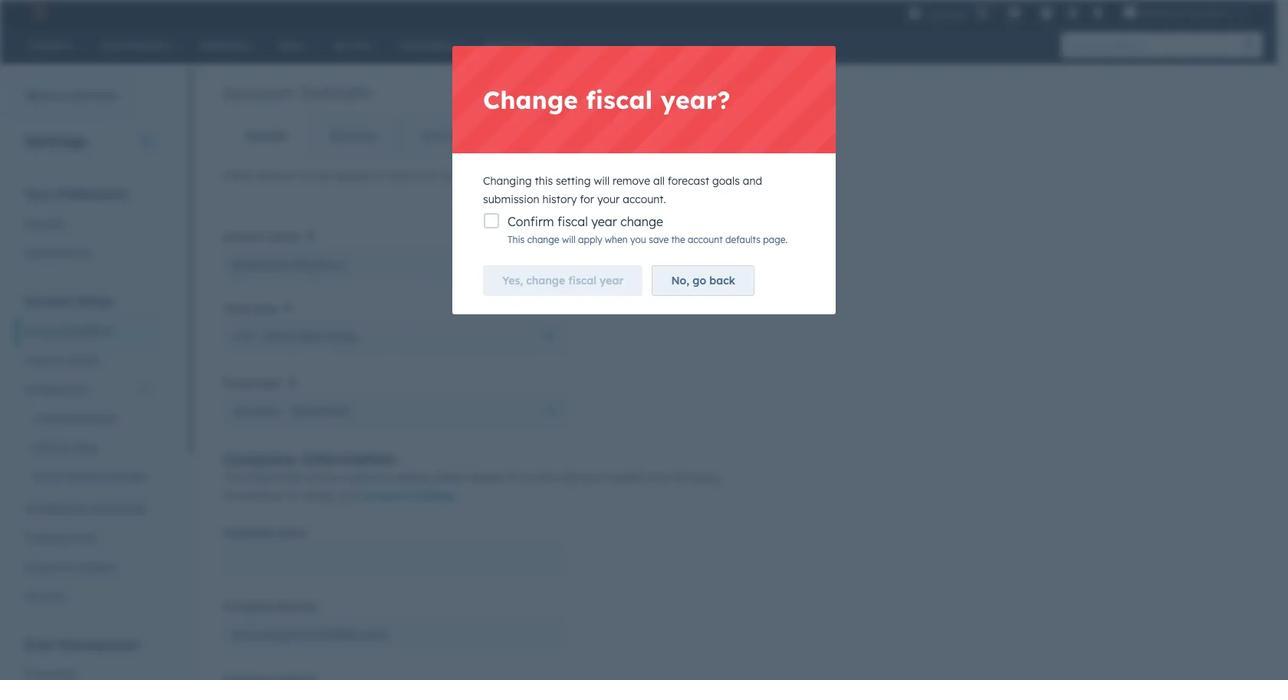 Task type: locate. For each thing, give the bounding box(es) containing it.
when
[[605, 234, 628, 245]]

privacy
[[25, 561, 62, 574]]

1 horizontal spatial to
[[375, 169, 385, 183]]

year down when at the left of the page
[[600, 274, 624, 288]]

to left update
[[595, 471, 605, 485]]

0 vertical spatial name
[[269, 230, 299, 244]]

default
[[394, 471, 430, 485]]

1 horizontal spatial your
[[648, 471, 670, 485]]

2 horizontal spatial &
[[409, 489, 417, 503]]

the right save
[[671, 234, 685, 245]]

apps up private apps 'link'
[[91, 412, 117, 426]]

1 vertical spatial company
[[223, 526, 274, 540]]

needed.
[[467, 471, 507, 485]]

account name
[[223, 230, 299, 244]]

1 vertical spatial your
[[648, 471, 670, 485]]

settings
[[25, 131, 87, 150]]

1 horizontal spatial for
[[580, 192, 594, 206]]

Search HubSpot search field
[[1061, 32, 1249, 58]]

for left billing,
[[285, 489, 300, 503]]

account. right entire
[[439, 169, 483, 183]]

general up these
[[245, 129, 287, 143]]

0 horizontal spatial -
[[259, 329, 264, 344]]

be left used
[[327, 471, 340, 485]]

1 horizontal spatial -
[[283, 403, 288, 419]]

to right "back"
[[55, 89, 66, 103]]

fiscal
[[223, 377, 254, 390]]

change inside button
[[526, 274, 565, 288]]

change for year
[[526, 274, 565, 288]]

3 company from the top
[[223, 600, 274, 614]]

0 horizontal spatial to
[[55, 89, 66, 103]]

fiscal for change
[[586, 84, 653, 115]]

name
[[269, 230, 299, 244], [277, 526, 307, 540]]

for
[[580, 192, 594, 206], [285, 489, 300, 503]]

0 horizontal spatial the
[[388, 169, 405, 183]]

0 vertical spatial to
[[55, 89, 66, 103]]

0 vertical spatial general
[[245, 129, 287, 143]]

0 vertical spatial &
[[56, 354, 64, 367]]

will inside the this information will be used as a default where needed. if you're looking to update your company information for billing, visit
[[308, 471, 324, 485]]

account
[[688, 234, 723, 245]]

company name
[[223, 526, 307, 540]]

be inside the this information will be used as a default where needed. if you're looking to update your company information for billing, visit
[[327, 471, 340, 485]]

january
[[232, 403, 279, 419]]

1 vertical spatial to
[[375, 169, 385, 183]]

users & teams link
[[15, 346, 160, 375]]

company domain
[[223, 600, 317, 614]]

0 horizontal spatial account.
[[439, 169, 483, 183]]

data
[[25, 637, 55, 653]]

fiscal up apply
[[557, 214, 588, 229]]

1 vertical spatial this
[[223, 471, 243, 485]]

0 vertical spatial information
[[246, 471, 305, 485]]

change down the confirm
[[527, 234, 559, 245]]

- right the january
[[283, 403, 288, 419]]

branding
[[331, 129, 377, 143]]

year
[[591, 214, 617, 229], [600, 274, 624, 288], [257, 377, 281, 390]]

fiscal inside button
[[568, 274, 597, 288]]

preferences
[[57, 186, 128, 202]]

1 vertical spatial be
[[327, 471, 340, 485]]

general link down preferences
[[15, 209, 160, 238]]

and
[[743, 174, 762, 188]]

2 horizontal spatial to
[[595, 471, 605, 485]]

fiscal for confirm
[[557, 214, 588, 229]]

1 vertical spatial apps
[[72, 441, 98, 455]]

0 vertical spatial for
[[580, 192, 594, 206]]

email service provider
[[34, 470, 147, 484]]

private apps link
[[15, 433, 160, 462]]

0 vertical spatial apps
[[91, 412, 117, 426]]

this inside the this information will be used as a default where needed. if you're looking to update your company information for billing, visit
[[223, 471, 243, 485]]

apps inside 'connected apps' link
[[91, 412, 117, 426]]

1 vertical spatial for
[[285, 489, 300, 503]]

2 vertical spatial to
[[595, 471, 605, 485]]

general inside your preferences "element"
[[25, 217, 64, 231]]

notifications link
[[15, 238, 160, 268]]

this
[[535, 174, 553, 188]]

1 horizontal spatial this
[[508, 234, 525, 245]]

2 vertical spatial defaults
[[69, 324, 111, 338]]

be left the applied
[[318, 169, 331, 183]]

no, go back
[[671, 274, 735, 288]]

1 vertical spatial general
[[25, 217, 64, 231]]

will for the
[[562, 234, 576, 245]]

0 vertical spatial defaults
[[255, 169, 296, 183]]

1 horizontal spatial defaults
[[299, 81, 372, 104]]

fiscal up currency link
[[586, 84, 653, 115]]

0 vertical spatial defaults
[[299, 81, 372, 104]]

user
[[420, 129, 444, 143]]

1 vertical spatial -
[[283, 403, 288, 419]]

this information will be used as a default where needed. if you're looking to update your company information for billing, visit
[[223, 471, 720, 503]]

general
[[245, 129, 287, 143], [25, 217, 64, 231]]

2 vertical spatial change
[[526, 274, 565, 288]]

apps for connected apps
[[91, 412, 117, 426]]

be
[[318, 169, 331, 183], [327, 471, 340, 485]]

1 vertical spatial account defaults
[[25, 324, 111, 338]]

fiscal
[[586, 84, 653, 115], [557, 214, 588, 229], [568, 274, 597, 288]]

0 vertical spatial general link
[[224, 117, 308, 154]]

& down default
[[409, 489, 417, 503]]

general link up these
[[224, 117, 308, 154]]

will for default
[[308, 471, 324, 485]]

company for company domain
[[223, 600, 274, 614]]

menu
[[907, 0, 1258, 25]]

1 vertical spatial defaults
[[447, 129, 489, 143]]

apps for private apps
[[72, 441, 98, 455]]

settings link
[[1063, 4, 1082, 20]]

0 horizontal spatial general
[[25, 217, 64, 231]]

information up company name
[[223, 489, 282, 503]]

account & billing .
[[362, 489, 456, 503]]

hubspot link
[[18, 3, 58, 21]]

utc -04:00 boa vista
[[232, 329, 356, 344]]

&
[[56, 354, 64, 367], [409, 489, 417, 503], [65, 561, 72, 574]]

update
[[608, 471, 645, 485]]

this down the confirm
[[508, 234, 525, 245]]

Company domain text field
[[223, 619, 568, 650]]

the
[[388, 169, 405, 183], [671, 234, 685, 245]]

defaults inside navigation
[[447, 129, 489, 143]]

1 vertical spatial &
[[409, 489, 417, 503]]

fiscal year
[[223, 377, 281, 390]]

will left apply
[[562, 234, 576, 245]]

account defaults up users & teams
[[25, 324, 111, 338]]

1 horizontal spatial general link
[[224, 117, 308, 154]]

change
[[483, 84, 578, 115]]

- for 04:00
[[259, 329, 264, 344]]

account defaults up branding link
[[223, 81, 372, 104]]

be for used
[[327, 471, 340, 485]]

defaults up branding link
[[299, 81, 372, 104]]

0 vertical spatial be
[[318, 169, 331, 183]]

name for company name
[[277, 526, 307, 540]]

account. down remove
[[623, 192, 666, 206]]

2 vertical spatial &
[[65, 561, 72, 574]]

you're
[[521, 471, 552, 485]]

navigation containing general
[[223, 117, 600, 155]]

these
[[223, 169, 252, 183]]

1 vertical spatial information
[[223, 489, 282, 503]]

general link for account
[[224, 117, 308, 154]]

1 horizontal spatial defaults
[[725, 234, 761, 245]]

your down remove
[[597, 192, 620, 206]]

0 vertical spatial change
[[621, 214, 663, 229]]

january - december button
[[223, 396, 568, 426]]

fiscal down apply
[[568, 274, 597, 288]]

will up billing,
[[308, 471, 324, 485]]

0 horizontal spatial your
[[597, 192, 620, 206]]

january - december
[[232, 403, 351, 419]]

2 vertical spatial fiscal
[[568, 274, 597, 288]]

defaults
[[255, 169, 296, 183], [725, 234, 761, 245]]

marketplaces image
[[1008, 7, 1022, 21]]

this
[[508, 234, 525, 245], [223, 471, 243, 485]]

defaults inside the account setup element
[[69, 324, 111, 338]]

0 vertical spatial the
[[388, 169, 405, 183]]

account setup element
[[15, 293, 160, 611]]

account. inside changing this setting will remove all forecast goals and submission history for your account.
[[623, 192, 666, 206]]

name down billing,
[[277, 526, 307, 540]]

1 vertical spatial fiscal
[[557, 214, 588, 229]]

2 company from the top
[[223, 526, 274, 540]]

.
[[454, 489, 456, 503]]

this up company name
[[223, 471, 243, 485]]

settings image
[[1066, 7, 1080, 20]]

1 vertical spatial name
[[277, 526, 307, 540]]

changing this setting will remove all forecast goals and submission history for your account.
[[483, 174, 762, 206]]

1 horizontal spatial account defaults
[[223, 81, 372, 104]]

0 vertical spatial company
[[223, 449, 297, 469]]

used
[[343, 471, 367, 485]]

year up when at the left of the page
[[591, 214, 617, 229]]

information down company information
[[246, 471, 305, 485]]

1 vertical spatial general link
[[15, 209, 160, 238]]

& for teams
[[56, 354, 64, 367]]

0 horizontal spatial account defaults
[[25, 324, 111, 338]]

1 vertical spatial change
[[527, 234, 559, 245]]

change right yes,
[[526, 274, 565, 288]]

the left entire
[[388, 169, 405, 183]]

- for december
[[283, 403, 288, 419]]

0 vertical spatial fiscal
[[586, 84, 653, 115]]

1 horizontal spatial general
[[245, 129, 287, 143]]

0 horizontal spatial general link
[[15, 209, 160, 238]]

general link
[[224, 117, 308, 154], [15, 209, 160, 238]]

0 vertical spatial this
[[508, 234, 525, 245]]

0 vertical spatial your
[[597, 192, 620, 206]]

1 horizontal spatial account.
[[623, 192, 666, 206]]

to
[[55, 89, 66, 103], [375, 169, 385, 183], [595, 471, 605, 485]]

forecast
[[668, 174, 709, 188]]

defaults right user
[[447, 129, 489, 143]]

defaults up users & teams link
[[69, 324, 111, 338]]

0 horizontal spatial defaults
[[255, 169, 296, 183]]

1 vertical spatial year
[[600, 274, 624, 288]]

& right users
[[56, 354, 64, 367]]

0 horizontal spatial this
[[223, 471, 243, 485]]

time zone
[[223, 302, 277, 316]]

0 horizontal spatial for
[[285, 489, 300, 503]]

tracking code
[[25, 531, 97, 545]]

information
[[246, 471, 305, 485], [223, 489, 282, 503]]

page.
[[763, 234, 788, 245]]

- right utc at the left of the page
[[259, 329, 264, 344]]

1 horizontal spatial the
[[671, 234, 685, 245]]

& for billing
[[409, 489, 417, 503]]

defaults left page.
[[725, 234, 761, 245]]

change up you
[[621, 214, 663, 229]]

will right setting
[[594, 174, 610, 188]]

1 vertical spatial account.
[[623, 192, 666, 206]]

0 horizontal spatial &
[[56, 354, 64, 367]]

account defaults inside the account setup element
[[25, 324, 111, 338]]

Company name text field
[[223, 545, 568, 576]]

1 horizontal spatial &
[[65, 561, 72, 574]]

connected apps link
[[15, 404, 160, 433]]

1 company from the top
[[223, 449, 297, 469]]

year inside button
[[600, 274, 624, 288]]

0 vertical spatial account.
[[439, 169, 483, 183]]

for up confirm fiscal year change
[[580, 192, 594, 206]]

data management
[[25, 637, 139, 653]]

your inside the this information will be used as a default where needed. if you're looking to update your company information for billing, visit
[[648, 471, 670, 485]]

company information
[[223, 449, 396, 469]]

will left the applied
[[299, 169, 315, 183]]

change
[[621, 214, 663, 229], [527, 234, 559, 245], [526, 274, 565, 288]]

apoptosis studios 2 button
[[1115, 0, 1257, 25]]

your
[[597, 192, 620, 206], [648, 471, 670, 485]]

your right update
[[648, 471, 670, 485]]

year right fiscal
[[257, 377, 281, 390]]

04:00
[[264, 329, 297, 344]]

1 vertical spatial defaults
[[725, 234, 761, 245]]

& for consent
[[65, 561, 72, 574]]

2 vertical spatial company
[[223, 600, 274, 614]]

0 horizontal spatial defaults
[[69, 324, 111, 338]]

2 horizontal spatial defaults
[[447, 129, 489, 143]]

defaults right these
[[255, 169, 296, 183]]

name up zone
[[269, 230, 299, 244]]

company for company information
[[223, 449, 297, 469]]

calling icon image
[[976, 6, 990, 20]]

to right the applied
[[375, 169, 385, 183]]

0 vertical spatial -
[[259, 329, 264, 344]]

& right privacy
[[65, 561, 72, 574]]

general down 'your'
[[25, 217, 64, 231]]

apps up service
[[72, 441, 98, 455]]

integrations button
[[15, 375, 160, 404]]

tracking code link
[[15, 524, 160, 553]]

apps inside private apps 'link'
[[72, 441, 98, 455]]

navigation
[[223, 117, 600, 155]]



Task type: vqa. For each thing, say whether or not it's contained in the screenshot.
- related to December
yes



Task type: describe. For each thing, give the bounding box(es) containing it.
defaults for user defaults link
[[447, 129, 489, 143]]

change for apply
[[527, 234, 559, 245]]

provider
[[105, 470, 147, 484]]

marketplace downloads
[[25, 502, 146, 516]]

defaults for account defaults link
[[69, 324, 111, 338]]

your inside changing this setting will remove all forecast goals and submission history for your account.
[[597, 192, 620, 206]]

remove
[[613, 174, 650, 188]]

all
[[653, 174, 665, 188]]

history
[[542, 192, 577, 206]]

apoptosis
[[1141, 6, 1188, 18]]

visit
[[338, 489, 359, 503]]

go
[[693, 274, 706, 288]]

be for applied
[[318, 169, 331, 183]]

billing,
[[303, 489, 335, 503]]

general link for your
[[15, 209, 160, 238]]

will inside changing this setting will remove all forecast goals and submission history for your account.
[[594, 174, 610, 188]]

general for account
[[245, 129, 287, 143]]

email service provider link
[[15, 462, 160, 492]]

general for your
[[25, 217, 64, 231]]

these defaults will be applied to the entire account.
[[223, 169, 483, 183]]

help image
[[1040, 7, 1054, 21]]

to inside the this information will be used as a default where needed. if you're looking to update your company information for billing, visit
[[595, 471, 605, 485]]

tara schultz image
[[1124, 5, 1138, 19]]

0 vertical spatial account defaults
[[223, 81, 372, 104]]

utc -04:00 boa vista button
[[223, 321, 568, 352]]

looking
[[555, 471, 592, 485]]

users
[[25, 354, 53, 367]]

teams
[[67, 354, 99, 367]]

account & billing link
[[362, 489, 454, 503]]

you
[[630, 234, 646, 245]]

hubspot image
[[28, 3, 46, 21]]

tracking
[[25, 531, 67, 545]]

upgrade image
[[908, 7, 922, 20]]

time
[[223, 302, 249, 316]]

domain
[[277, 600, 317, 614]]

applied
[[334, 169, 372, 183]]

search image
[[1245, 40, 1255, 51]]

this for this change will apply when you save the account defaults page.
[[508, 234, 525, 245]]

calling icon button
[[970, 2, 996, 22]]

currency link
[[511, 117, 599, 154]]

confirm
[[508, 214, 554, 229]]

privacy & consent link
[[15, 553, 160, 582]]

yes,
[[502, 274, 523, 288]]

Account name text field
[[223, 249, 568, 280]]

change fiscal year?
[[483, 84, 730, 115]]

if
[[510, 471, 518, 485]]

back to contacts
[[25, 89, 117, 103]]

will for entire
[[299, 169, 315, 183]]

zone
[[252, 302, 277, 316]]

this change will apply when you save the account defaults page.
[[508, 234, 788, 245]]

entire
[[408, 169, 436, 183]]

company for company name
[[223, 526, 274, 540]]

currency
[[533, 129, 578, 143]]

service
[[65, 470, 102, 484]]

confirm fiscal year change
[[508, 214, 663, 229]]

branding link
[[308, 117, 398, 154]]

apoptosis studios 2
[[1141, 6, 1234, 18]]

marketplace downloads link
[[15, 495, 160, 524]]

integrations
[[25, 383, 87, 396]]

marketplaces button
[[999, 0, 1031, 25]]

email
[[34, 470, 62, 484]]

submission
[[483, 192, 539, 206]]

changing
[[483, 174, 532, 188]]

privacy & consent
[[25, 561, 117, 574]]

information
[[301, 449, 396, 469]]

marketplace
[[25, 502, 87, 516]]

company
[[673, 471, 720, 485]]

vista
[[327, 329, 356, 344]]

notifications image
[[1092, 7, 1105, 21]]

code
[[70, 531, 97, 545]]

account defaults link
[[15, 317, 160, 346]]

yes, change fiscal year
[[502, 274, 624, 288]]

name for account name
[[269, 230, 299, 244]]

billing
[[420, 489, 454, 503]]

yes, change fiscal year button
[[483, 265, 643, 296]]

data management element
[[15, 636, 160, 680]]

your preferences element
[[15, 186, 160, 268]]

security link
[[15, 582, 160, 611]]

as
[[370, 471, 382, 485]]

connected
[[34, 412, 88, 426]]

2 vertical spatial year
[[257, 377, 281, 390]]

search button
[[1237, 32, 1263, 58]]

private apps
[[34, 441, 98, 455]]

downloads
[[90, 502, 146, 516]]

utc
[[232, 329, 255, 344]]

this for this information will be used as a default where needed. if you're looking to update your company information for billing, visit
[[223, 471, 243, 485]]

apply
[[578, 234, 602, 245]]

contacts
[[70, 89, 117, 103]]

consent
[[75, 561, 117, 574]]

notifications button
[[1085, 0, 1112, 25]]

1 vertical spatial the
[[671, 234, 685, 245]]

connected apps
[[34, 412, 117, 426]]

a
[[385, 471, 392, 485]]

for inside the this information will be used as a default where needed. if you're looking to update your company information for billing, visit
[[285, 489, 300, 503]]

december
[[291, 403, 351, 419]]

for inside changing this setting will remove all forecast goals and submission history for your account.
[[580, 192, 594, 206]]

back to contacts link
[[0, 81, 127, 112]]

0 vertical spatial year
[[591, 214, 617, 229]]

users & teams
[[25, 354, 99, 367]]

user defaults
[[420, 129, 489, 143]]

menu containing apoptosis studios 2
[[907, 0, 1258, 25]]

private
[[34, 441, 69, 455]]

no, go back button
[[652, 265, 755, 296]]



